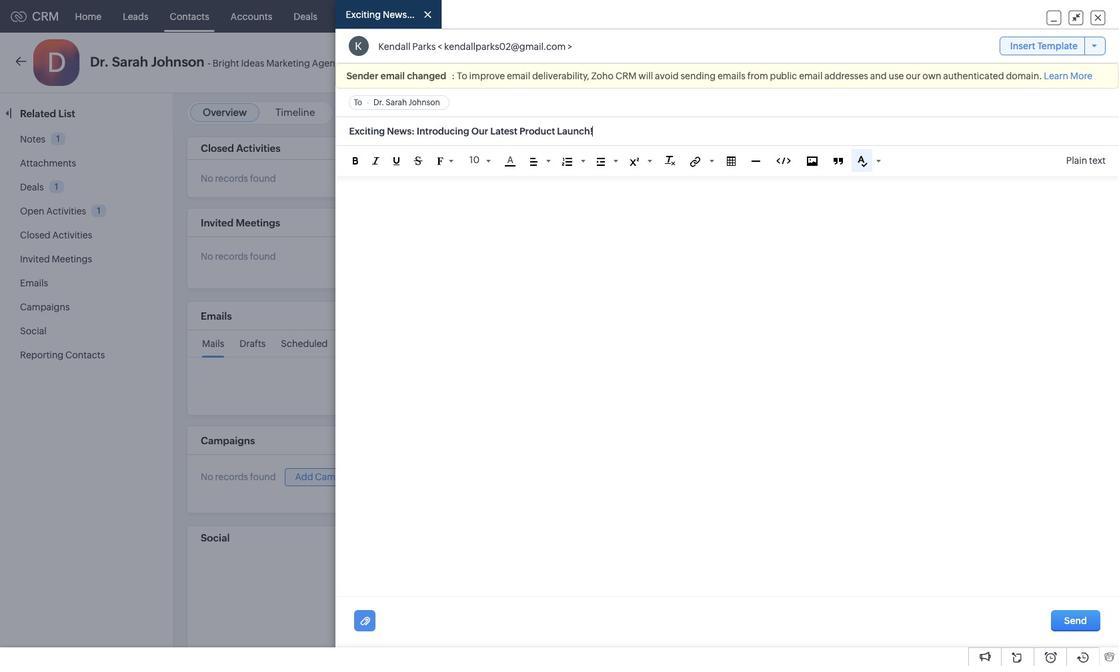 Task type: vqa. For each thing, say whether or not it's contained in the screenshot.
Leads link
yes



Task type: locate. For each thing, give the bounding box(es) containing it.
send
[[947, 57, 970, 68], [1064, 617, 1087, 627]]

scheduled
[[281, 339, 328, 350]]

: left a
[[1043, 111, 1046, 121]]

insert template
[[1010, 41, 1078, 52]]

0 vertical spatial contacts
[[170, 11, 209, 22]]

found
[[250, 173, 276, 184], [250, 252, 276, 262], [250, 473, 276, 483]]

0 horizontal spatial email
[[381, 71, 405, 82]]

: right changed
[[452, 71, 455, 82]]

and
[[870, 71, 887, 82]]

0 horizontal spatial closed activities
[[20, 230, 92, 241]]

sarah down leads
[[112, 54, 148, 69]]

1 vertical spatial records
[[215, 252, 248, 262]]

0 vertical spatial 1
[[56, 134, 60, 144]]

addresses
[[825, 71, 868, 82]]

deals
[[294, 11, 317, 22], [20, 182, 44, 193]]

1 right open activities at the top of page
[[97, 206, 101, 216]]

0 horizontal spatial campaigns link
[[20, 302, 70, 313]]

emails
[[20, 278, 48, 289], [201, 311, 232, 322]]

0 vertical spatial johnson
[[151, 54, 205, 69]]

dr. sarah johnson
[[374, 98, 440, 108]]

open activities link
[[20, 206, 86, 217]]

0 vertical spatial to
[[457, 71, 467, 82]]

edit
[[1028, 57, 1045, 68]]

campaigns link down emails link
[[20, 302, 70, 313]]

1 vertical spatial invited meetings
[[20, 254, 92, 265]]

timeline link
[[275, 107, 315, 118]]

2 no records found from the top
[[201, 252, 276, 262]]

0 horizontal spatial :
[[452, 71, 455, 82]]

crm
[[32, 9, 59, 23], [616, 71, 637, 82]]

mails
[[202, 339, 224, 350]]

activities
[[236, 143, 281, 154], [46, 206, 86, 217], [52, 230, 92, 241]]

email up dr. sarah johnson
[[381, 71, 405, 82]]

0 vertical spatial found
[[250, 173, 276, 184]]

contacts up "-"
[[170, 11, 209, 22]]

crm left will
[[616, 71, 637, 82]]

johnson down changed
[[409, 98, 440, 108]]

activities up closed activities link
[[46, 206, 86, 217]]

1 horizontal spatial email
[[507, 71, 530, 82]]

leads link
[[112, 0, 159, 32]]

1 found from the top
[[250, 173, 276, 184]]

closed down overview
[[201, 143, 234, 154]]

email
[[381, 71, 405, 82], [507, 71, 530, 82], [799, 71, 823, 82]]

2 horizontal spatial email
[[799, 71, 823, 82]]

1 vertical spatial send
[[1064, 617, 1087, 627]]

dr. right d
[[90, 54, 109, 69]]

:
[[452, 71, 455, 82], [1043, 111, 1046, 121]]

campaigns link
[[532, 0, 604, 32], [20, 302, 70, 313]]

0 horizontal spatial meetings
[[52, 254, 92, 265]]

deals link left tasks
[[283, 0, 328, 32]]

1 vertical spatial deals
[[20, 182, 44, 193]]

1 vertical spatial deals link
[[20, 182, 44, 193]]

agency
[[312, 58, 345, 69]]

1 vertical spatial dr.
[[374, 98, 384, 108]]

1 horizontal spatial campaigns link
[[532, 0, 604, 32]]

0 vertical spatial meetings
[[384, 11, 424, 22]]

johnson
[[151, 54, 205, 69], [409, 98, 440, 108]]

no records found for meetings
[[201, 252, 276, 262]]

meetings link
[[373, 0, 435, 32]]

closed down open
[[20, 230, 50, 241]]

0 vertical spatial no records found
[[201, 173, 276, 184]]

1 vertical spatial found
[[250, 252, 276, 262]]

1 vertical spatial johnson
[[409, 98, 440, 108]]

2 vertical spatial found
[[250, 473, 276, 483]]

1 vertical spatial contacts
[[65, 350, 105, 361]]

1 horizontal spatial deals
[[294, 11, 317, 22]]

0 vertical spatial deals link
[[283, 0, 328, 32]]

crm right logo
[[32, 9, 59, 23]]

to down the 'sender'
[[354, 98, 362, 108]]

email right 'improve'
[[507, 71, 530, 82]]

0 vertical spatial campaigns link
[[532, 0, 604, 32]]

3 no records found from the top
[[201, 473, 276, 483]]

dr. down the 'sender'
[[374, 98, 384, 108]]

activities up the invited meetings link
[[52, 230, 92, 241]]

0 vertical spatial closed activities
[[201, 143, 281, 154]]

1 horizontal spatial contacts
[[170, 11, 209, 22]]

related list
[[20, 108, 77, 119]]

reporting
[[20, 350, 64, 361]]

2 vertical spatial records
[[215, 473, 248, 483]]

1 for notes
[[56, 134, 60, 144]]

0 horizontal spatial dr.
[[90, 54, 109, 69]]

1 horizontal spatial invited meetings
[[201, 217, 280, 229]]

0 vertical spatial dr.
[[90, 54, 109, 69]]

0 horizontal spatial johnson
[[151, 54, 205, 69]]

activities for open activities link
[[46, 206, 86, 217]]

1 vertical spatial no
[[201, 252, 213, 262]]

d
[[47, 47, 66, 78]]

0 horizontal spatial emails
[[20, 278, 48, 289]]

0 vertical spatial social
[[20, 326, 47, 337]]

records
[[215, 173, 248, 184], [215, 252, 248, 262], [215, 473, 248, 483]]

emails link
[[20, 278, 48, 289]]

emails up mails
[[201, 311, 232, 322]]

1 up open activities at the top of page
[[55, 182, 58, 192]]

contacts
[[170, 11, 209, 22], [65, 350, 105, 361]]

0 vertical spatial send
[[947, 57, 970, 68]]

1 vertical spatial closed activities
[[20, 230, 92, 241]]

emails down the invited meetings link
[[20, 278, 48, 289]]

contacts inside "link"
[[170, 11, 209, 22]]

alignment image
[[530, 158, 538, 166]]

public
[[770, 71, 797, 82]]

records for closed
[[215, 173, 248, 184]]

send email button
[[933, 52, 1009, 73]]

timeline
[[275, 107, 315, 118]]

invited meetings
[[201, 217, 280, 229], [20, 254, 92, 265]]

use
[[889, 71, 904, 82]]

found for closed activities
[[250, 173, 276, 184]]

2 found from the top
[[250, 252, 276, 262]]

upgrade
[[850, 17, 888, 26]]

bright ideas marketing agency link
[[213, 58, 345, 69]]

add
[[295, 472, 313, 483]]

home
[[75, 11, 101, 22]]

1 horizontal spatial send
[[1064, 617, 1087, 627]]

1 horizontal spatial emails
[[201, 311, 232, 322]]

sarah down changed
[[386, 98, 407, 108]]

found for invited meetings
[[250, 252, 276, 262]]

zoho
[[591, 71, 614, 82]]

johnson left "-"
[[151, 54, 205, 69]]

reporting contacts
[[20, 350, 105, 361]]

1 vertical spatial sarah
[[386, 98, 407, 108]]

1 horizontal spatial sarah
[[386, 98, 407, 108]]

1 horizontal spatial dr.
[[374, 98, 384, 108]]

1 vertical spatial 1
[[55, 182, 58, 192]]

3 email from the left
[[799, 71, 823, 82]]

10
[[469, 155, 480, 166]]

improve
[[469, 71, 505, 82]]

closed activities down overview
[[201, 143, 281, 154]]

to
[[457, 71, 467, 82], [354, 98, 362, 108]]

deals left tasks
[[294, 11, 317, 22]]

0 vertical spatial closed
[[201, 143, 234, 154]]

1 vertical spatial social
[[201, 533, 230, 544]]

2 vertical spatial no
[[201, 473, 213, 483]]

1 horizontal spatial crm
[[616, 71, 637, 82]]

1 horizontal spatial closed activities
[[201, 143, 281, 154]]

1 vertical spatial :
[[1043, 111, 1046, 121]]

domain.
[[1006, 71, 1042, 82]]

0 vertical spatial no
[[201, 173, 213, 184]]

1 right notes link
[[56, 134, 60, 144]]

0 vertical spatial records
[[215, 173, 248, 184]]

0 horizontal spatial send
[[947, 57, 970, 68]]

bright
[[213, 58, 239, 69]]

2 vertical spatial 1
[[97, 206, 101, 216]]

closed activities up the invited meetings link
[[20, 230, 92, 241]]

email right public
[[799, 71, 823, 82]]

1 horizontal spatial meetings
[[236, 217, 280, 229]]

1 vertical spatial activities
[[46, 206, 86, 217]]

send button
[[1051, 611, 1101, 633]]

plain text
[[1066, 156, 1106, 166]]

a
[[507, 155, 514, 166]]

2 no from the top
[[201, 252, 213, 262]]

activities down overview
[[236, 143, 281, 154]]

1 vertical spatial emails
[[201, 311, 232, 322]]

while
[[1054, 111, 1075, 121]]

1 no from the top
[[201, 173, 213, 184]]

0 horizontal spatial social
[[20, 326, 47, 337]]

1 for deals
[[55, 182, 58, 192]]

dr.
[[90, 54, 109, 69], [374, 98, 384, 108]]

authenticated
[[943, 71, 1004, 82]]

2 vertical spatial meetings
[[52, 254, 92, 265]]

0 horizontal spatial invited meetings
[[20, 254, 92, 265]]

1 records from the top
[[215, 173, 248, 184]]

1 horizontal spatial deals link
[[283, 0, 328, 32]]

2 records from the top
[[215, 252, 248, 262]]

contacts right reporting
[[65, 350, 105, 361]]

1 vertical spatial crm
[[616, 71, 637, 82]]

learn more link
[[1044, 71, 1093, 82]]

0 horizontal spatial crm
[[32, 9, 59, 23]]

1 vertical spatial to
[[354, 98, 362, 108]]

avoid
[[655, 71, 679, 82]]

0 vertical spatial invited
[[201, 217, 234, 229]]

links image
[[690, 157, 701, 167]]

1 vertical spatial no records found
[[201, 252, 276, 262]]

deals link
[[283, 0, 328, 32], [20, 182, 44, 193]]

2 vertical spatial activities
[[52, 230, 92, 241]]

open
[[20, 206, 44, 217]]

0 vertical spatial emails
[[20, 278, 48, 289]]

projects link
[[675, 0, 732, 32]]

no
[[201, 173, 213, 184], [201, 252, 213, 262], [201, 473, 213, 483]]

related
[[20, 108, 56, 119]]

0 horizontal spatial closed
[[20, 230, 50, 241]]

sarah for dr. sarah johnson - bright ideas marketing agency
[[112, 54, 148, 69]]

deals link up open
[[20, 182, 44, 193]]

0 vertical spatial sarah
[[112, 54, 148, 69]]

0 horizontal spatial invited
[[20, 254, 50, 265]]

deals up open
[[20, 182, 44, 193]]

campaigns link up deliverability,
[[532, 0, 604, 32]]

learn
[[1044, 71, 1068, 82]]

to left 'improve'
[[457, 71, 467, 82]]

2 vertical spatial no records found
[[201, 473, 276, 483]]

1 horizontal spatial johnson
[[409, 98, 440, 108]]

0 horizontal spatial sarah
[[112, 54, 148, 69]]

closed activities
[[201, 143, 281, 154], [20, 230, 92, 241]]

our
[[906, 71, 921, 82]]

0 vertical spatial :
[[452, 71, 455, 82]]

1 no records found from the top
[[201, 173, 276, 184]]



Task type: describe. For each thing, give the bounding box(es) containing it.
1 for open activities
[[97, 206, 101, 216]]

3 records from the top
[[215, 473, 248, 483]]

social link
[[20, 326, 47, 337]]

documents
[[614, 11, 665, 22]]

deliverability,
[[532, 71, 589, 82]]

sender email changed : to improve email deliverability, zoho crm will avoid sending emails from public email addresses and use our own authenticated domain. learn more
[[346, 71, 1093, 82]]

overview
[[203, 107, 247, 118]]

10 link
[[468, 153, 491, 168]]

attachments
[[20, 158, 76, 169]]

notes
[[20, 134, 46, 145]]

overview link
[[203, 107, 247, 118]]

add campaigns link
[[284, 469, 375, 487]]

dr. for dr. sarah johnson
[[374, 98, 384, 108]]

activities for closed activities link
[[52, 230, 92, 241]]

open activities
[[20, 206, 86, 217]]

accounts link
[[220, 0, 283, 32]]

0 horizontal spatial to
[[354, 98, 362, 108]]

ago
[[1077, 111, 1093, 121]]

edit button
[[1014, 52, 1059, 73]]

indent image
[[597, 158, 605, 166]]

2 email from the left
[[507, 71, 530, 82]]

send email
[[947, 57, 996, 68]]

plain
[[1066, 156, 1087, 166]]

reports
[[488, 11, 522, 22]]

will
[[638, 71, 653, 82]]

0 horizontal spatial deals
[[20, 182, 44, 193]]

reporting contacts link
[[20, 350, 105, 361]]

contacts link
[[159, 0, 220, 32]]

home link
[[64, 0, 112, 32]]

no for closed
[[201, 173, 213, 184]]

1 vertical spatial campaigns link
[[20, 302, 70, 313]]

0 vertical spatial crm
[[32, 9, 59, 23]]

add campaigns
[[295, 472, 365, 483]]

0 vertical spatial activities
[[236, 143, 281, 154]]

reports link
[[477, 0, 532, 32]]

1 horizontal spatial invited
[[201, 217, 234, 229]]

drafts
[[240, 339, 266, 350]]

0 vertical spatial deals
[[294, 11, 317, 22]]

2 horizontal spatial meetings
[[384, 11, 424, 22]]

changed
[[407, 71, 446, 82]]

more
[[1070, 71, 1093, 82]]

a link
[[505, 155, 516, 167]]

logo image
[[11, 11, 27, 22]]

own
[[923, 71, 941, 82]]

1 horizontal spatial :
[[1043, 111, 1046, 121]]

1 vertical spatial meetings
[[236, 217, 280, 229]]

ideas
[[241, 58, 264, 69]]

attachments link
[[20, 158, 76, 169]]

3 no from the top
[[201, 473, 213, 483]]

insert
[[1010, 41, 1036, 52]]

send for send email
[[947, 57, 970, 68]]

notes link
[[20, 134, 46, 145]]

crm link
[[11, 9, 59, 23]]

leads
[[123, 11, 148, 22]]

0 horizontal spatial deals link
[[20, 182, 44, 193]]

1 horizontal spatial to
[[457, 71, 467, 82]]

update
[[1011, 111, 1041, 121]]

list image
[[562, 158, 572, 166]]

script image
[[630, 158, 639, 166]]

insert template button
[[1000, 37, 1106, 56]]

1 vertical spatial closed
[[20, 230, 50, 241]]

sarah for dr. sarah johnson
[[386, 98, 407, 108]]

list
[[58, 108, 75, 119]]

a
[[1047, 111, 1052, 121]]

0 vertical spatial invited meetings
[[201, 217, 280, 229]]

closed activities link
[[20, 230, 92, 241]]

calls link
[[435, 0, 477, 32]]

-
[[207, 57, 211, 69]]

projects
[[686, 11, 721, 22]]

dr. for dr. sarah johnson - bright ideas marketing agency
[[90, 54, 109, 69]]

emails
[[718, 71, 746, 82]]

3 found from the top
[[250, 473, 276, 483]]

no records found for activities
[[201, 173, 276, 184]]

calls
[[445, 11, 466, 22]]

sending
[[681, 71, 716, 82]]

1 horizontal spatial closed
[[201, 143, 234, 154]]

marketing
[[266, 58, 310, 69]]

tasks link
[[328, 0, 373, 32]]

tasks
[[339, 11, 362, 22]]

spell check image
[[858, 156, 868, 168]]

accounts
[[231, 11, 272, 22]]

Subject text field
[[336, 118, 1119, 146]]

email
[[972, 57, 996, 68]]

johnson for dr. sarah johnson
[[409, 98, 440, 108]]

dr. sarah johnson - bright ideas marketing agency
[[90, 54, 345, 69]]

last
[[993, 111, 1010, 121]]

documents link
[[604, 0, 675, 32]]

invited meetings link
[[20, 254, 92, 265]]

no for invited
[[201, 252, 213, 262]]

1 horizontal spatial social
[[201, 533, 230, 544]]

sender
[[346, 71, 379, 82]]

johnson for dr. sarah johnson - bright ideas marketing agency
[[151, 54, 205, 69]]

text
[[1089, 156, 1106, 166]]

records for invited
[[215, 252, 248, 262]]

send for send
[[1064, 617, 1087, 627]]

from
[[747, 71, 768, 82]]

1 email from the left
[[381, 71, 405, 82]]

1 vertical spatial invited
[[20, 254, 50, 265]]

last update : a while ago
[[993, 111, 1093, 121]]

template
[[1037, 41, 1078, 52]]

0 horizontal spatial contacts
[[65, 350, 105, 361]]



